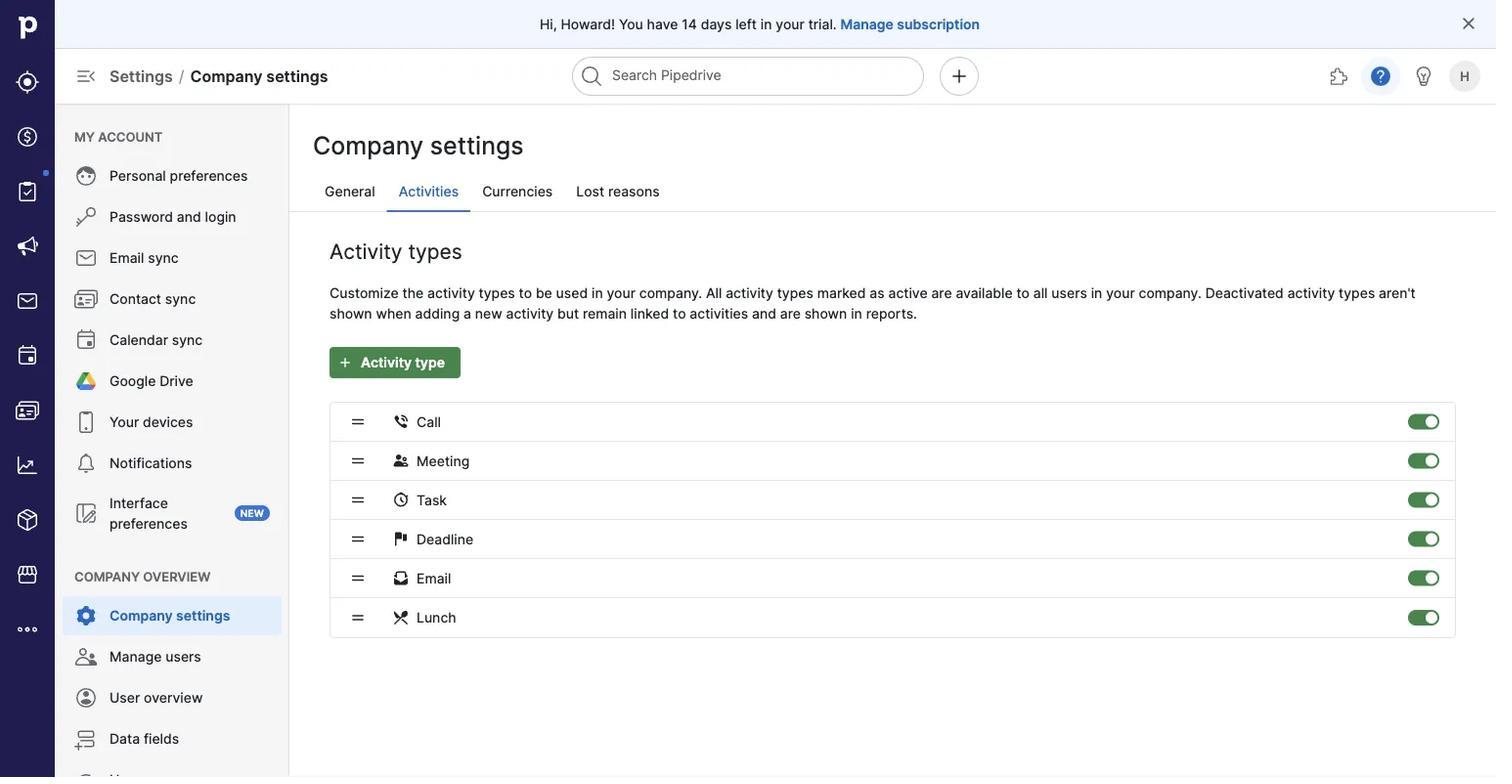 Task type: vqa. For each thing, say whether or not it's contained in the screenshot.
Leads to the top
no



Task type: describe. For each thing, give the bounding box(es) containing it.
color undefined image for contact sync
[[74, 288, 98, 311]]

sync for email sync
[[148, 250, 179, 267]]

drag to reorder image for task
[[350, 493, 366, 508]]

deadline
[[417, 531, 474, 548]]

meeting
[[417, 453, 470, 470]]

currencies
[[482, 183, 553, 200]]

lunch button
[[331, 599, 1456, 638]]

14
[[682, 16, 697, 32]]

google
[[110, 373, 156, 390]]

remain
[[583, 305, 627, 322]]

sync for calendar sync
[[172, 332, 203, 349]]

deadline button
[[331, 521, 1456, 560]]

my
[[74, 129, 95, 144]]

manage users link
[[63, 638, 282, 677]]

Search Pipedrive field
[[572, 57, 925, 96]]

adding
[[415, 305, 460, 322]]

lost reasons
[[577, 183, 660, 200]]

types left marked
[[777, 285, 814, 301]]

settings
[[110, 67, 173, 86]]

available
[[956, 285, 1013, 301]]

color primary image for call
[[393, 414, 409, 430]]

activity type
[[361, 355, 445, 371]]

activities
[[690, 305, 749, 322]]

when
[[376, 305, 412, 322]]

preferences for interface
[[110, 516, 188, 532]]

manage inside manage users link
[[110, 649, 162, 666]]

type
[[415, 355, 445, 371]]

activity right deactivated at the right top of page
[[1288, 285, 1336, 301]]

contact sync link
[[63, 280, 282, 319]]

trial.
[[809, 16, 837, 32]]

hi,
[[540, 16, 557, 32]]

the
[[403, 285, 424, 301]]

drag to reorder image for lunch
[[350, 611, 366, 626]]

color undefined image for email
[[74, 247, 98, 270]]

0 horizontal spatial are
[[780, 305, 801, 322]]

2 horizontal spatial your
[[1107, 285, 1136, 301]]

email sync link
[[63, 239, 282, 278]]

company settings link
[[63, 597, 282, 636]]

color primary image up h
[[1462, 16, 1477, 31]]

data
[[110, 731, 140, 748]]

home image
[[13, 13, 42, 42]]

color undefined image for manage
[[74, 646, 98, 669]]

preferences for personal
[[170, 168, 248, 184]]

active
[[889, 285, 928, 301]]

color undefined image down deals icon
[[16, 180, 39, 204]]

login
[[205, 209, 236, 226]]

leads image
[[16, 70, 39, 94]]

aren't
[[1380, 285, 1417, 301]]

h
[[1461, 68, 1470, 84]]

overview for user overview
[[144, 690, 203, 707]]

in right the left
[[761, 16, 772, 32]]

customize the activity types to be used in your company. all activity types marked as active are available to all users in your company. deactivated activity types aren't shown when adding a new activity but remain linked to activities and are shown in reports.
[[330, 285, 1417, 322]]

company overview
[[74, 569, 211, 585]]

password
[[110, 209, 173, 226]]

password and login link
[[63, 198, 282, 237]]

all
[[1034, 285, 1048, 301]]

sync for contact sync
[[165, 291, 196, 308]]

settings / company settings
[[110, 67, 328, 86]]

company down interface preferences
[[74, 569, 140, 585]]

1 shown from the left
[[330, 305, 372, 322]]

a
[[464, 305, 472, 322]]

deals image
[[16, 125, 39, 149]]

google drive link
[[63, 362, 282, 401]]

google drive
[[110, 373, 194, 390]]

fields
[[144, 731, 179, 748]]

color undefined image for personal preferences
[[74, 164, 98, 188]]

lunch
[[417, 610, 457, 627]]

used
[[556, 285, 588, 301]]

have
[[647, 16, 678, 32]]

user overview
[[110, 690, 203, 707]]

insights image
[[16, 454, 39, 477]]

marked
[[818, 285, 866, 301]]

activities image
[[16, 344, 39, 368]]

users inside manage users link
[[166, 649, 201, 666]]

types up new
[[479, 285, 515, 301]]

your devices
[[110, 414, 193, 431]]

calendar
[[110, 332, 168, 349]]

your devices link
[[63, 403, 282, 442]]

in up "remain"
[[592, 285, 603, 301]]

color undefined image for your devices
[[74, 411, 98, 434]]

activity types
[[330, 239, 463, 264]]

h button
[[1446, 57, 1485, 96]]

color undefined image for notifications
[[74, 452, 98, 476]]

color undefined image for user
[[74, 687, 98, 710]]

task button
[[331, 481, 1456, 521]]

new
[[241, 508, 264, 520]]

personal
[[110, 168, 166, 184]]

color undefined image for data fields
[[74, 728, 98, 751]]

be
[[536, 285, 553, 301]]

0 horizontal spatial and
[[177, 209, 201, 226]]

company right /
[[190, 67, 263, 86]]

call
[[417, 414, 441, 430]]

notifications link
[[63, 444, 282, 483]]

email button
[[331, 560, 1456, 599]]

hi, howard! you have 14 days left in your  trial. manage subscription
[[540, 16, 980, 32]]

account
[[98, 129, 163, 144]]

interface
[[110, 495, 168, 512]]

task
[[417, 492, 447, 509]]

your for company.
[[607, 285, 636, 301]]

contact
[[110, 291, 161, 308]]

reasons
[[609, 183, 660, 200]]

products image
[[16, 509, 39, 532]]

customize
[[330, 285, 399, 301]]

0 vertical spatial manage
[[841, 16, 894, 32]]

email sync
[[110, 250, 179, 267]]



Task type: locate. For each thing, give the bounding box(es) containing it.
color primary image for email
[[393, 571, 409, 587]]

in
[[761, 16, 772, 32], [592, 285, 603, 301], [1092, 285, 1103, 301], [851, 305, 863, 322]]

6 color undefined image from the top
[[74, 646, 98, 669]]

activity for activity types
[[330, 239, 403, 264]]

0 vertical spatial activity
[[330, 239, 403, 264]]

color primary image inside email button
[[393, 571, 409, 587]]

color undefined image
[[74, 164, 98, 188], [16, 180, 39, 204], [74, 288, 98, 311], [74, 329, 98, 352], [74, 411, 98, 434], [74, 452, 98, 476], [74, 728, 98, 751], [74, 769, 98, 778]]

1 drag to reorder image from the top
[[350, 414, 366, 430]]

color undefined image down data fields link
[[74, 769, 98, 778]]

types left aren't on the right top of the page
[[1340, 285, 1376, 301]]

and right activities
[[752, 305, 777, 322]]

menu toggle image
[[74, 65, 98, 88]]

color undefined image for google
[[74, 370, 98, 393]]

activity inside button
[[361, 355, 412, 371]]

color primary image inside meeting button
[[393, 453, 409, 469]]

color primary image left "meeting"
[[393, 453, 409, 469]]

preferences down interface
[[110, 516, 188, 532]]

activity right all
[[726, 285, 774, 301]]

2 vertical spatial sync
[[172, 332, 203, 349]]

0 horizontal spatial manage
[[110, 649, 162, 666]]

user
[[110, 690, 140, 707]]

activity for activity type
[[361, 355, 412, 371]]

overview for company overview
[[143, 569, 211, 585]]

data fields link
[[63, 720, 282, 759]]

color undefined image right more icon
[[74, 605, 98, 628]]

3 drag to reorder image from the top
[[350, 493, 366, 508]]

are right active
[[932, 285, 953, 301]]

drag to reorder image for call
[[350, 414, 366, 430]]

howard!
[[561, 16, 615, 32]]

1 company. from the left
[[640, 285, 703, 301]]

overview
[[143, 569, 211, 585], [144, 690, 203, 707]]

users right all
[[1052, 285, 1088, 301]]

interface preferences
[[110, 495, 188, 532]]

drag to reorder image inside meeting button
[[350, 453, 366, 469]]

3 color undefined image from the top
[[74, 370, 98, 393]]

company settings up "activities"
[[313, 131, 524, 160]]

sales inbox image
[[16, 290, 39, 313]]

0 vertical spatial sync
[[148, 250, 179, 267]]

shown down customize
[[330, 305, 372, 322]]

days
[[701, 16, 732, 32]]

2 horizontal spatial to
[[1017, 285, 1030, 301]]

shown down marked
[[805, 305, 848, 322]]

color primary image
[[393, 532, 409, 547]]

color undefined image inside contact sync link
[[74, 288, 98, 311]]

1 vertical spatial activity
[[361, 355, 412, 371]]

drag to reorder image inside 'lunch' button
[[350, 611, 366, 626]]

users inside the 'customize the activity types to be used in your company. all activity types marked as active are available to all users in your company. deactivated activity types aren't shown when adding a new activity but remain linked to activities and are shown in reports.'
[[1052, 285, 1088, 301]]

your
[[110, 414, 139, 431]]

0 horizontal spatial your
[[607, 285, 636, 301]]

0 horizontal spatial settings
[[176, 608, 230, 625]]

company settings up manage users link
[[110, 608, 230, 625]]

color primary image for meeting
[[393, 453, 409, 469]]

color undefined image left data
[[74, 728, 98, 751]]

1 horizontal spatial to
[[673, 305, 686, 322]]

0 vertical spatial users
[[1052, 285, 1088, 301]]

overview up company settings link
[[143, 569, 211, 585]]

drag to reorder image
[[350, 414, 366, 430], [350, 453, 366, 469], [350, 493, 366, 508], [350, 532, 366, 547], [350, 571, 366, 587], [350, 611, 366, 626]]

color undefined image left email sync
[[74, 247, 98, 270]]

1 vertical spatial overview
[[144, 690, 203, 707]]

company up general at the left top of page
[[313, 131, 424, 160]]

data fields
[[110, 731, 179, 748]]

0 vertical spatial are
[[932, 285, 953, 301]]

color undefined image for calendar sync
[[74, 329, 98, 352]]

1 horizontal spatial manage
[[841, 16, 894, 32]]

0 horizontal spatial email
[[110, 250, 144, 267]]

campaigns image
[[16, 235, 39, 258]]

marketplace image
[[16, 564, 39, 587]]

1 horizontal spatial shown
[[805, 305, 848, 322]]

user overview link
[[63, 679, 282, 718]]

2 drag to reorder image from the top
[[350, 453, 366, 469]]

your for trial.
[[776, 16, 805, 32]]

sales assistant image
[[1413, 65, 1436, 88]]

all
[[706, 285, 722, 301]]

password and login
[[110, 209, 236, 226]]

to left be on the top of the page
[[519, 285, 532, 301]]

drag to reorder image for deadline
[[350, 532, 366, 547]]

color primary image inside call button
[[393, 414, 409, 430]]

settings inside company settings link
[[176, 608, 230, 625]]

users up user overview link at the bottom left
[[166, 649, 201, 666]]

color undefined image left interface
[[74, 502, 98, 525]]

1 vertical spatial users
[[166, 649, 201, 666]]

but
[[558, 305, 579, 322]]

new
[[475, 305, 503, 322]]

color undefined image left google
[[74, 370, 98, 393]]

1 vertical spatial settings
[[430, 131, 524, 160]]

color undefined image left calendar at the top
[[74, 329, 98, 352]]

4 drag to reorder image from the top
[[350, 532, 366, 547]]

6 drag to reorder image from the top
[[350, 611, 366, 626]]

quick add image
[[948, 65, 972, 88]]

color primary image down color primary icon
[[393, 571, 409, 587]]

color primary image left the task
[[393, 493, 409, 508]]

manage
[[841, 16, 894, 32], [110, 649, 162, 666]]

color undefined image inside user overview link
[[74, 687, 98, 710]]

and
[[177, 209, 201, 226], [752, 305, 777, 322]]

0 horizontal spatial users
[[166, 649, 201, 666]]

in right all
[[1092, 285, 1103, 301]]

your right all
[[1107, 285, 1136, 301]]

5 color undefined image from the top
[[74, 605, 98, 628]]

1 horizontal spatial your
[[776, 16, 805, 32]]

1 horizontal spatial are
[[932, 285, 953, 301]]

sync up drive
[[172, 332, 203, 349]]

email up lunch
[[417, 570, 451, 587]]

users
[[1052, 285, 1088, 301], [166, 649, 201, 666]]

subscription
[[898, 16, 980, 32]]

0 horizontal spatial to
[[519, 285, 532, 301]]

quick help image
[[1370, 65, 1393, 88]]

4 color undefined image from the top
[[74, 502, 98, 525]]

1 vertical spatial company settings
[[110, 608, 230, 625]]

company inside menu item
[[110, 608, 173, 625]]

settings
[[266, 67, 328, 86], [430, 131, 524, 160], [176, 608, 230, 625]]

2 shown from the left
[[805, 305, 848, 322]]

color undefined image left contact
[[74, 288, 98, 311]]

manage users
[[110, 649, 201, 666]]

color primary image inside task button
[[393, 493, 409, 508]]

manage right trial. on the right of page
[[841, 16, 894, 32]]

0 vertical spatial email
[[110, 250, 144, 267]]

calendar sync
[[110, 332, 203, 349]]

email inside button
[[417, 570, 451, 587]]

color undefined image inside personal preferences link
[[74, 164, 98, 188]]

email for email
[[417, 570, 451, 587]]

sync
[[148, 250, 179, 267], [165, 291, 196, 308], [172, 332, 203, 349]]

drive
[[160, 373, 194, 390]]

are
[[932, 285, 953, 301], [780, 305, 801, 322]]

to
[[519, 285, 532, 301], [1017, 285, 1030, 301], [673, 305, 686, 322]]

devices
[[143, 414, 193, 431]]

meeting button
[[331, 442, 1456, 481]]

5 drag to reorder image from the top
[[350, 571, 366, 587]]

color undefined image inside your devices link
[[74, 411, 98, 434]]

color undefined image left manage users
[[74, 646, 98, 669]]

and inside the 'customize the activity types to be used in your company. all activity types marked as active are available to all users in your company. deactivated activity types aren't shown when adding a new activity but remain linked to activities and are shown in reports.'
[[752, 305, 777, 322]]

0 vertical spatial preferences
[[170, 168, 248, 184]]

2 company. from the left
[[1139, 285, 1202, 301]]

company
[[190, 67, 263, 86], [313, 131, 424, 160], [74, 569, 140, 585], [110, 608, 173, 625]]

manage subscription link
[[841, 14, 980, 34]]

email up contact
[[110, 250, 144, 267]]

1 horizontal spatial company settings
[[313, 131, 524, 160]]

to right linked
[[673, 305, 686, 322]]

preferences
[[170, 168, 248, 184], [110, 516, 188, 532]]

deactivated
[[1206, 285, 1284, 301]]

activity right color primary inverted image
[[361, 355, 412, 371]]

color undefined image left password
[[74, 205, 98, 229]]

are right activities
[[780, 305, 801, 322]]

your up "remain"
[[607, 285, 636, 301]]

notifications
[[110, 455, 192, 472]]

1 color undefined image from the top
[[74, 205, 98, 229]]

1 vertical spatial sync
[[165, 291, 196, 308]]

manage up user
[[110, 649, 162, 666]]

company. left deactivated at the right top of page
[[1139, 285, 1202, 301]]

contacts image
[[16, 399, 39, 423]]

0 vertical spatial and
[[177, 209, 201, 226]]

menu containing personal preferences
[[55, 104, 290, 778]]

your left trial. on the right of page
[[776, 16, 805, 32]]

drag to reorder image inside email button
[[350, 571, 366, 587]]

activity type button
[[330, 347, 461, 379]]

color primary image for lunch
[[393, 611, 409, 626]]

color primary image inside 'lunch' button
[[393, 611, 409, 626]]

1 horizontal spatial company.
[[1139, 285, 1202, 301]]

preferences up login
[[170, 168, 248, 184]]

color undefined image inside company settings link
[[74, 605, 98, 628]]

color primary image left lunch
[[393, 611, 409, 626]]

lost
[[577, 183, 605, 200]]

types up 'the'
[[408, 239, 463, 264]]

color undefined image inside google drive link
[[74, 370, 98, 393]]

color undefined image inside email sync link
[[74, 247, 98, 270]]

contact sync
[[110, 291, 196, 308]]

and left login
[[177, 209, 201, 226]]

2 vertical spatial settings
[[176, 608, 230, 625]]

activity up adding
[[428, 285, 475, 301]]

1 horizontal spatial settings
[[266, 67, 328, 86]]

1 vertical spatial are
[[780, 305, 801, 322]]

email for email sync
[[110, 250, 144, 267]]

drag to reorder image inside deadline button
[[350, 532, 366, 547]]

shown
[[330, 305, 372, 322], [805, 305, 848, 322]]

2 horizontal spatial settings
[[430, 131, 524, 160]]

1 horizontal spatial email
[[417, 570, 451, 587]]

company settings inside menu item
[[110, 608, 230, 625]]

0 vertical spatial company settings
[[313, 131, 524, 160]]

menu
[[0, 0, 55, 778], [55, 104, 290, 778]]

drag to reorder image inside call button
[[350, 414, 366, 430]]

company down company overview
[[110, 608, 173, 625]]

overview up data fields link
[[144, 690, 203, 707]]

drag to reorder image for email
[[350, 571, 366, 587]]

activity
[[428, 285, 475, 301], [726, 285, 774, 301], [1288, 285, 1336, 301], [506, 305, 554, 322]]

to left all
[[1017, 285, 1030, 301]]

you
[[619, 16, 644, 32]]

color undefined image left your
[[74, 411, 98, 434]]

0 horizontal spatial company.
[[640, 285, 703, 301]]

color undefined image for company
[[74, 605, 98, 628]]

1 horizontal spatial and
[[752, 305, 777, 322]]

2 color undefined image from the top
[[74, 247, 98, 270]]

0 vertical spatial settings
[[266, 67, 328, 86]]

color undefined image left user
[[74, 687, 98, 710]]

sync down 'password and login' link
[[148, 250, 179, 267]]

color primary image for task
[[393, 493, 409, 508]]

1 horizontal spatial users
[[1052, 285, 1088, 301]]

1 vertical spatial email
[[417, 570, 451, 587]]

calendar sync link
[[63, 321, 282, 360]]

left
[[736, 16, 757, 32]]

general
[[325, 183, 375, 200]]

color undefined image down my
[[74, 164, 98, 188]]

color undefined image for interface
[[74, 502, 98, 525]]

activity up customize
[[330, 239, 403, 264]]

linked
[[631, 305, 669, 322]]

color primary inverted image
[[334, 355, 357, 371]]

your
[[776, 16, 805, 32], [607, 285, 636, 301], [1107, 285, 1136, 301]]

company settings menu item
[[55, 597, 290, 636]]

0 horizontal spatial shown
[[330, 305, 372, 322]]

activity down be on the top of the page
[[506, 305, 554, 322]]

color undefined image inside "notifications" link
[[74, 452, 98, 476]]

1 vertical spatial and
[[752, 305, 777, 322]]

my account
[[74, 129, 163, 144]]

color undefined image right "insights" icon
[[74, 452, 98, 476]]

1 vertical spatial preferences
[[110, 516, 188, 532]]

reports.
[[867, 305, 918, 322]]

more image
[[16, 618, 39, 642]]

activities
[[399, 183, 459, 200]]

1 vertical spatial manage
[[110, 649, 162, 666]]

company. up linked
[[640, 285, 703, 301]]

as
[[870, 285, 885, 301]]

color undefined image for password
[[74, 205, 98, 229]]

color primary image
[[1462, 16, 1477, 31], [393, 414, 409, 430], [393, 453, 409, 469], [393, 493, 409, 508], [393, 571, 409, 587], [393, 611, 409, 626]]

call button
[[331, 403, 1456, 442]]

color undefined image
[[74, 205, 98, 229], [74, 247, 98, 270], [74, 370, 98, 393], [74, 502, 98, 525], [74, 605, 98, 628], [74, 646, 98, 669], [74, 687, 98, 710]]

personal preferences link
[[63, 157, 282, 196]]

/
[[179, 67, 184, 86]]

0 vertical spatial overview
[[143, 569, 211, 585]]

color undefined image inside "calendar sync" link
[[74, 329, 98, 352]]

drag to reorder image inside task button
[[350, 493, 366, 508]]

color undefined image inside manage users link
[[74, 646, 98, 669]]

7 color undefined image from the top
[[74, 687, 98, 710]]

0 horizontal spatial company settings
[[110, 608, 230, 625]]

color undefined image inside 'password and login' link
[[74, 205, 98, 229]]

in down marked
[[851, 305, 863, 322]]

color undefined image inside data fields link
[[74, 728, 98, 751]]

types
[[408, 239, 463, 264], [479, 285, 515, 301], [777, 285, 814, 301], [1340, 285, 1376, 301]]

color primary image left call
[[393, 414, 409, 430]]

sync up "calendar sync" link
[[165, 291, 196, 308]]

personal preferences
[[110, 168, 248, 184]]

drag to reorder image for meeting
[[350, 453, 366, 469]]



